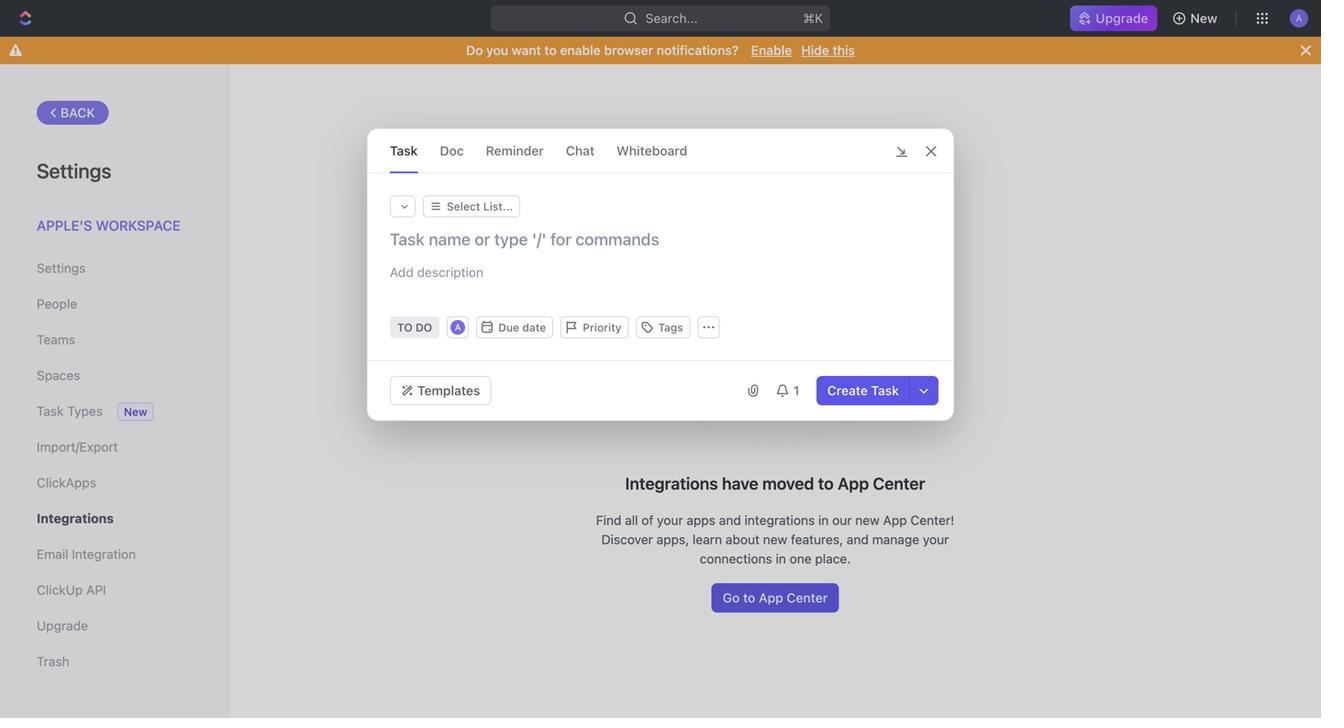 Task type: describe. For each thing, give the bounding box(es) containing it.
you
[[486, 43, 508, 58]]

clickup api
[[37, 583, 106, 598]]

notifications?
[[657, 43, 739, 58]]

moved
[[763, 474, 814, 494]]

browser
[[604, 43, 653, 58]]

this
[[833, 43, 855, 58]]

0 horizontal spatial your
[[657, 513, 683, 528]]

connections
[[700, 551, 772, 567]]

apple's
[[37, 217, 92, 234]]

task inside button
[[871, 383, 899, 398]]

new button
[[1165, 4, 1229, 33]]

new inside settings element
[[124, 406, 147, 418]]

one
[[790, 551, 812, 567]]

a button
[[449, 318, 467, 337]]

trash
[[37, 654, 69, 669]]

our
[[832, 513, 852, 528]]

email
[[37, 547, 68, 562]]

Task name or type '/' for commands text field
[[390, 228, 935, 251]]

chat button
[[566, 129, 595, 173]]

tags button
[[636, 317, 691, 339]]

back
[[61, 105, 95, 120]]

apps,
[[657, 532, 689, 547]]

people
[[37, 296, 77, 312]]

tags button
[[636, 317, 691, 339]]

import/export
[[37, 440, 118, 455]]

due date button
[[476, 317, 553, 339]]

create task button
[[816, 376, 910, 406]]

features,
[[791, 532, 843, 547]]

to inside to do dropdown button
[[397, 321, 413, 334]]

do you want to enable browser notifications? enable hide this
[[466, 43, 855, 58]]

go
[[723, 590, 740, 606]]

reminder
[[486, 143, 544, 158]]

settings element
[[0, 64, 229, 718]]

center!
[[911, 513, 955, 528]]

spaces
[[37, 368, 80, 383]]

reminder button
[[486, 129, 544, 173]]

enable
[[560, 43, 601, 58]]

select list... button
[[423, 195, 520, 217]]

2 settings from the top
[[37, 261, 86, 276]]

1 horizontal spatial upgrade
[[1096, 11, 1148, 26]]

apps
[[687, 513, 716, 528]]

task types
[[37, 404, 103, 419]]

enable
[[751, 43, 792, 58]]

date
[[522, 321, 546, 334]]

trash link
[[37, 646, 192, 678]]

to right moved
[[818, 474, 834, 494]]

integrations have moved to app center
[[625, 474, 925, 494]]

do
[[416, 321, 432, 334]]

search...
[[646, 11, 698, 26]]

1 horizontal spatial upgrade link
[[1070, 6, 1158, 31]]

go to app center button
[[712, 584, 839, 613]]

task button
[[390, 129, 418, 173]]

list...
[[483, 200, 513, 213]]

import/export link
[[37, 432, 192, 463]]

0 horizontal spatial and
[[719, 513, 741, 528]]

priority button
[[561, 317, 629, 339]]

due date
[[498, 321, 546, 334]]

templates
[[418, 383, 480, 398]]

want
[[512, 43, 541, 58]]

have
[[722, 474, 759, 494]]

due
[[498, 321, 519, 334]]

priority
[[583, 321, 622, 334]]

doc
[[440, 143, 464, 158]]

create task
[[827, 383, 899, 398]]

a
[[455, 322, 461, 333]]

teams link
[[37, 324, 192, 356]]

hide
[[801, 43, 829, 58]]

go to app center
[[723, 590, 828, 606]]

whiteboard
[[617, 143, 687, 158]]

0 horizontal spatial new
[[763, 532, 788, 547]]

1 horizontal spatial and
[[847, 532, 869, 547]]

discover
[[602, 532, 653, 547]]



Task type: vqa. For each thing, say whether or not it's contained in the screenshot.
to do on the top of the page
yes



Task type: locate. For each thing, give the bounding box(es) containing it.
settings link
[[37, 253, 192, 284]]

new
[[855, 513, 880, 528], [763, 532, 788, 547]]

1 vertical spatial in
[[776, 551, 786, 567]]

integrations down clickapps
[[37, 511, 114, 526]]

upgrade left new button
[[1096, 11, 1148, 26]]

0 horizontal spatial task
[[37, 404, 64, 419]]

1 horizontal spatial integrations
[[625, 474, 718, 494]]

in left one
[[776, 551, 786, 567]]

2 vertical spatial app
[[759, 590, 783, 606]]

back link
[[37, 101, 109, 125]]

and down our
[[847, 532, 869, 547]]

integrations
[[625, 474, 718, 494], [37, 511, 114, 526]]

settings up apple's
[[37, 159, 111, 183]]

task left types
[[37, 404, 64, 419]]

clickup
[[37, 583, 83, 598]]

0 vertical spatial in
[[819, 513, 829, 528]]

do
[[466, 43, 483, 58]]

0 vertical spatial app
[[838, 474, 869, 494]]

0 horizontal spatial in
[[776, 551, 786, 567]]

all
[[625, 513, 638, 528]]

1 vertical spatial your
[[923, 532, 949, 547]]

find all of your apps and integrations in our new app center! discover apps, learn about new features, and manage your connections in one place.
[[596, 513, 955, 567]]

1 horizontal spatial in
[[819, 513, 829, 528]]

your down "center!"
[[923, 532, 949, 547]]

1 vertical spatial center
[[787, 590, 828, 606]]

priority button
[[561, 317, 629, 339]]

2 vertical spatial task
[[37, 404, 64, 419]]

to right go
[[743, 590, 756, 606]]

teams
[[37, 332, 75, 347]]

0 horizontal spatial upgrade link
[[37, 611, 192, 642]]

1 vertical spatial settings
[[37, 261, 86, 276]]

integrations up of
[[625, 474, 718, 494]]

to
[[545, 43, 557, 58], [397, 321, 413, 334], [818, 474, 834, 494], [743, 590, 756, 606]]

center inside button
[[787, 590, 828, 606]]

types
[[67, 404, 103, 419]]

tags
[[658, 321, 683, 334]]

new inside new button
[[1191, 11, 1218, 26]]

app inside find all of your apps and integrations in our new app center! discover apps, learn about new features, and manage your connections in one place.
[[883, 513, 907, 528]]

1 horizontal spatial new
[[1191, 11, 1218, 26]]

0 horizontal spatial center
[[787, 590, 828, 606]]

0 vertical spatial new
[[1191, 11, 1218, 26]]

dialog containing task
[[367, 128, 954, 421]]

create
[[827, 383, 868, 398]]

1 vertical spatial upgrade
[[37, 618, 88, 634]]

0 vertical spatial integrations
[[625, 474, 718, 494]]

integrations for integrations have moved to app center
[[625, 474, 718, 494]]

to left do
[[397, 321, 413, 334]]

people link
[[37, 289, 192, 320]]

new
[[1191, 11, 1218, 26], [124, 406, 147, 418]]

your
[[657, 513, 683, 528], [923, 532, 949, 547]]

manage
[[872, 532, 920, 547]]

new right our
[[855, 513, 880, 528]]

email integration link
[[37, 539, 192, 570]]

1 vertical spatial new
[[763, 532, 788, 547]]

settings up people
[[37, 261, 86, 276]]

1 vertical spatial task
[[871, 383, 899, 398]]

upgrade inside settings element
[[37, 618, 88, 634]]

1 vertical spatial integrations
[[37, 511, 114, 526]]

workspace
[[96, 217, 181, 234]]

task right create
[[871, 383, 899, 398]]

app up the manage
[[883, 513, 907, 528]]

upgrade link up trash link on the left bottom of page
[[37, 611, 192, 642]]

integration
[[72, 547, 136, 562]]

center down one
[[787, 590, 828, 606]]

to do
[[397, 321, 432, 334]]

integrations for integrations
[[37, 511, 114, 526]]

1 settings from the top
[[37, 159, 111, 183]]

clickapps
[[37, 475, 96, 490]]

upgrade link left new button
[[1070, 6, 1158, 31]]

1 button
[[768, 376, 809, 406]]

clickapps link
[[37, 468, 192, 499]]

center up "center!"
[[873, 474, 925, 494]]

spaces link
[[37, 360, 192, 391]]

1 horizontal spatial task
[[390, 143, 418, 158]]

clickup api link
[[37, 575, 192, 606]]

1 horizontal spatial new
[[855, 513, 880, 528]]

task left doc in the left top of the page
[[390, 143, 418, 158]]

1 button
[[768, 376, 809, 406]]

0 vertical spatial your
[[657, 513, 683, 528]]

0 vertical spatial upgrade
[[1096, 11, 1148, 26]]

new down integrations
[[763, 532, 788, 547]]

upgrade link
[[1070, 6, 1158, 31], [37, 611, 192, 642]]

upgrade
[[1096, 11, 1148, 26], [37, 618, 88, 634]]

templates button
[[390, 376, 491, 406]]

your up apps,
[[657, 513, 683, 528]]

to right want
[[545, 43, 557, 58]]

about
[[726, 532, 760, 547]]

task for task
[[390, 143, 418, 158]]

0 vertical spatial center
[[873, 474, 925, 494]]

upgrade down the clickup
[[37, 618, 88, 634]]

api
[[86, 583, 106, 598]]

center
[[873, 474, 925, 494], [787, 590, 828, 606]]

place.
[[815, 551, 851, 567]]

doc button
[[440, 129, 464, 173]]

1 vertical spatial and
[[847, 532, 869, 547]]

1
[[794, 383, 800, 398]]

1 vertical spatial upgrade link
[[37, 611, 192, 642]]

0 horizontal spatial app
[[759, 590, 783, 606]]

1 vertical spatial app
[[883, 513, 907, 528]]

0 horizontal spatial new
[[124, 406, 147, 418]]

and
[[719, 513, 741, 528], [847, 532, 869, 547]]

in left our
[[819, 513, 829, 528]]

integrations link
[[37, 503, 192, 535]]

to inside go to app center button
[[743, 590, 756, 606]]

0 horizontal spatial integrations
[[37, 511, 114, 526]]

app right go
[[759, 590, 783, 606]]

0 vertical spatial settings
[[37, 159, 111, 183]]

0 horizontal spatial upgrade
[[37, 618, 88, 634]]

email integration
[[37, 547, 136, 562]]

app up our
[[838, 474, 869, 494]]

1 horizontal spatial center
[[873, 474, 925, 494]]

0 vertical spatial task
[[390, 143, 418, 158]]

learn
[[693, 532, 722, 547]]

0 vertical spatial upgrade link
[[1070, 6, 1158, 31]]

integrations inside settings element
[[37, 511, 114, 526]]

2 horizontal spatial app
[[883, 513, 907, 528]]

1 horizontal spatial app
[[838, 474, 869, 494]]

app inside go to app center button
[[759, 590, 783, 606]]

0 vertical spatial new
[[855, 513, 880, 528]]

task for task types
[[37, 404, 64, 419]]

of
[[642, 513, 654, 528]]

to do button
[[390, 317, 440, 339]]

1 horizontal spatial your
[[923, 532, 949, 547]]

apple's workspace
[[37, 217, 181, 234]]

0 vertical spatial and
[[719, 513, 741, 528]]

find
[[596, 513, 622, 528]]

chat
[[566, 143, 595, 158]]

task inside settings element
[[37, 404, 64, 419]]

2 horizontal spatial task
[[871, 383, 899, 398]]

and up about
[[719, 513, 741, 528]]

app
[[838, 474, 869, 494], [883, 513, 907, 528], [759, 590, 783, 606]]

1 vertical spatial new
[[124, 406, 147, 418]]

select list...
[[447, 200, 513, 213]]

⌘k
[[803, 11, 823, 26]]

dialog
[[367, 128, 954, 421]]

integrations
[[745, 513, 815, 528]]

select
[[447, 200, 480, 213]]

whiteboard button
[[617, 129, 687, 173]]



